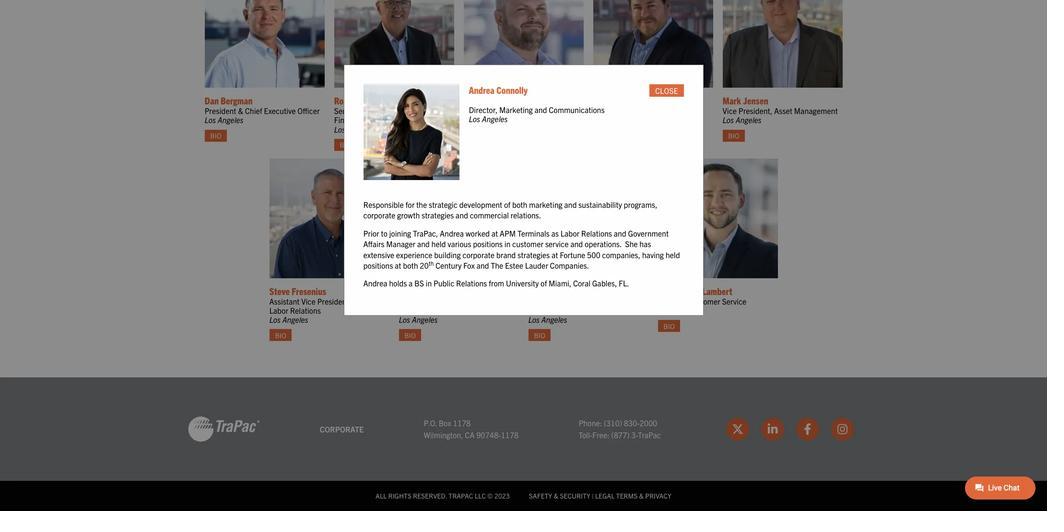 Task type: locate. For each thing, give the bounding box(es) containing it.
vice inside mark jensen vice president, asset management los angeles
[[723, 106, 737, 116]]

bio down dan
[[210, 131, 222, 140]]

vice right senior
[[357, 106, 371, 116]]

bio link down dan
[[205, 130, 227, 142]]

1 assistant from the left
[[269, 297, 300, 307]]

a
[[409, 279, 413, 289]]

communications inside "director, marketing and communications los angeles"
[[549, 105, 605, 115]]

triemstra
[[350, 95, 384, 107]]

angeles inside andrea connolly director, marketing and communications los angeles
[[542, 315, 567, 325]]

1 vertical spatial both
[[403, 261, 418, 271]]

in down apm
[[505, 240, 511, 249]]

president, inside vice president, information technology
[[609, 106, 643, 116]]

1 horizontal spatial corporate
[[463, 250, 495, 260]]

0 horizontal spatial corporate
[[363, 211, 396, 220]]

0 horizontal spatial positions
[[363, 261, 393, 271]]

relations down 'fox' at the bottom of the page
[[456, 279, 487, 289]]

labor inside prior to joining trapac, andrea worked at apm terminals as labor relations and government affairs manager and held various positions in customer service and operations.  she has extensive experience building corporate brand strategies at fortune 500 companies, having held positions at both 20
[[561, 229, 580, 238]]

gregg aguilar assistant vice president, operations support los angeles
[[399, 285, 519, 325]]

president, for steve fresenius
[[317, 297, 351, 307]]

andrea inside prior to joining trapac, andrea worked at apm terminals as labor relations and government affairs manager and held various positions in customer service and operations.  she has extensive experience building corporate brand strategies at fortune 500 companies, having held positions at both 20
[[440, 229, 464, 238]]

development
[[459, 200, 503, 210]]

& left general
[[513, 106, 518, 116]]

at left apm
[[492, 229, 498, 238]]

trapac
[[638, 431, 661, 441]]

officer
[[298, 106, 320, 116], [366, 115, 388, 125]]

los
[[469, 114, 480, 124], [205, 115, 216, 125], [723, 115, 734, 125], [334, 125, 346, 134], [464, 125, 475, 134], [269, 315, 281, 325], [399, 315, 410, 325], [529, 315, 540, 325]]

director, inside "director, marketing and communications los angeles"
[[469, 105, 498, 115]]

connolly
[[497, 84, 528, 96], [556, 285, 587, 297]]

2 horizontal spatial at
[[552, 250, 558, 260]]

0 vertical spatial communications
[[549, 105, 605, 115]]

relations up the 500
[[581, 229, 612, 238]]

1 vertical spatial held
[[666, 250, 680, 260]]

held up building
[[432, 240, 446, 249]]

2 assistant from the left
[[399, 297, 429, 307]]

management
[[794, 106, 838, 116]]

1 horizontal spatial labor
[[561, 229, 580, 238]]

1 horizontal spatial at
[[492, 229, 498, 238]]

vice
[[357, 106, 371, 116], [464, 106, 478, 116], [593, 106, 608, 116], [723, 106, 737, 116], [301, 297, 316, 307], [431, 297, 445, 307]]

0 horizontal spatial strategies
[[422, 211, 454, 220]]

vice down public
[[431, 297, 445, 307]]

0 horizontal spatial both
[[403, 261, 418, 271]]

fox
[[464, 261, 475, 271]]

at down service
[[552, 250, 558, 260]]

bio link for steve
[[269, 330, 292, 342]]

andrea connolly dialog
[[344, 65, 704, 316]]

and down "gables,"
[[594, 297, 607, 307]]

1 horizontal spatial in
[[505, 240, 511, 249]]

labor right as at the right of the page
[[561, 229, 580, 238]]

bio link for andrea
[[529, 330, 551, 342]]

director,
[[469, 105, 498, 115], [529, 297, 557, 307], [658, 297, 687, 307]]

president, for ron triemstra
[[373, 106, 407, 116]]

fresenius
[[292, 285, 326, 297]]

at up the holds
[[395, 261, 401, 271]]

assistant inside steve fresenius assistant vice president, corporate labor relations los angeles
[[269, 297, 300, 307]]

steve fresenius assistant vice president, corporate labor relations los angeles
[[269, 285, 386, 325]]

financial
[[334, 115, 364, 125]]

of left the miami,
[[541, 279, 547, 289]]

senior
[[334, 106, 355, 116]]

2 president from the left
[[480, 106, 511, 116]]

1 vertical spatial communications
[[529, 306, 584, 316]]

&
[[238, 106, 243, 116], [513, 106, 518, 116], [554, 493, 558, 501], [639, 493, 644, 501]]

strategies up lauder
[[518, 250, 550, 260]]

has
[[640, 240, 651, 249]]

mark jensen vice president, asset management los angeles
[[723, 95, 838, 125]]

2 chief from the left
[[409, 106, 426, 116]]

1 vertical spatial relations
[[456, 279, 487, 289]]

both down the experience
[[403, 261, 418, 271]]

marketing inside "director, marketing and communications los angeles"
[[499, 105, 533, 115]]

bio link down the 'austin'
[[658, 321, 681, 333]]

director, down the miami,
[[529, 297, 557, 307]]

0 vertical spatial of
[[504, 200, 511, 210]]

bio down the 'austin'
[[664, 322, 675, 331]]

ron
[[334, 95, 348, 107]]

connolly up general
[[497, 84, 528, 96]]

1 horizontal spatial marketing
[[559, 297, 592, 307]]

& right dan
[[238, 106, 243, 116]]

of up commercial
[[504, 200, 511, 210]]

0 vertical spatial at
[[492, 229, 498, 238]]

corporate up 'fox' at the bottom of the page
[[463, 250, 495, 260]]

executive
[[264, 106, 296, 116]]

1 horizontal spatial positions
[[473, 240, 503, 249]]

bio link down steve
[[269, 330, 292, 342]]

bio for gregg
[[405, 331, 416, 340]]

connolly inside andrea connolly director, marketing and communications los angeles
[[556, 285, 587, 297]]

communications up technology at right
[[549, 105, 605, 115]]

operations down from
[[483, 297, 519, 307]]

p.o.
[[424, 419, 437, 428]]

joining
[[389, 229, 411, 238]]

1 horizontal spatial of
[[541, 279, 547, 289]]

1 horizontal spatial 1178
[[501, 431, 519, 441]]

bio link down andrea connolly director, marketing and communications los angeles in the right bottom of the page
[[529, 330, 551, 342]]

manager,
[[548, 106, 579, 116]]

0 horizontal spatial connolly
[[497, 84, 528, 96]]

footer
[[0, 378, 1047, 512]]

president, for gregg aguilar
[[447, 297, 481, 307]]

and inside the "th century fox and the estee lauder companies."
[[477, 261, 489, 271]]

communications
[[549, 105, 605, 115], [529, 306, 584, 316]]

bio down andrea connolly director, marketing and communications los angeles in the right bottom of the page
[[534, 331, 545, 340]]

and left manager,
[[535, 105, 547, 115]]

strategies down strategic
[[422, 211, 454, 220]]

relations down fresenius
[[290, 306, 321, 316]]

safety & security link
[[529, 493, 591, 501]]

president, inside steve fresenius assistant vice president, corporate labor relations los angeles
[[317, 297, 351, 307]]

positions down worked
[[473, 240, 503, 249]]

1 vertical spatial corporate
[[320, 425, 364, 435]]

responsible for the strategic development of both marketing and sustainability programs, corporate growth strategies and commercial relations.
[[363, 200, 658, 220]]

strategies
[[422, 211, 454, 220], [518, 250, 550, 260]]

2 vertical spatial relations
[[290, 306, 321, 316]]

relations inside prior to joining trapac, andrea worked at apm terminals as labor relations and government affairs manager and held various positions in customer service and operations.  she has extensive experience building corporate brand strategies at fortune 500 companies, having held positions at both 20
[[581, 229, 612, 238]]

0 horizontal spatial at
[[395, 261, 401, 271]]

lambert
[[702, 285, 733, 297]]

bs
[[415, 279, 424, 289]]

bio link for mark
[[723, 130, 745, 142]]

corporate down responsible
[[363, 211, 396, 220]]

1 horizontal spatial chief
[[409, 106, 426, 116]]

bio link down financial
[[334, 139, 357, 151]]

ron triemstra senior vice president, chief financial officer los angeles
[[334, 95, 426, 134]]

0 horizontal spatial assistant
[[269, 297, 300, 307]]

0 horizontal spatial officer
[[298, 106, 320, 116]]

bio link down support
[[399, 330, 422, 342]]

vice right manager,
[[593, 106, 608, 116]]

safety
[[529, 493, 552, 501]]

marketing
[[499, 105, 533, 115], [559, 297, 592, 307]]

operations
[[464, 115, 500, 125], [483, 297, 519, 307]]

vice inside gregg aguilar assistant vice president, operations support los angeles
[[431, 297, 445, 307]]

vice left jensen
[[723, 106, 737, 116]]

corporate inside responsible for the strategic development of both marketing and sustainability programs, corporate growth strategies and commercial relations.
[[363, 211, 396, 220]]

labor down steve
[[269, 306, 288, 316]]

president, inside ron triemstra senior vice president, chief financial officer los angeles
[[373, 106, 407, 116]]

0 vertical spatial strategies
[[422, 211, 454, 220]]

0 horizontal spatial labor
[[269, 306, 288, 316]]

officer down triemstra
[[366, 115, 388, 125]]

vice down andrea connolly
[[464, 106, 478, 116]]

0 vertical spatial marketing
[[499, 105, 533, 115]]

0 vertical spatial corporate
[[363, 211, 396, 220]]

los inside gregg aguilar assistant vice president, operations support los angeles
[[399, 315, 410, 325]]

bio down financial
[[340, 141, 351, 149]]

vice right steve
[[301, 297, 316, 307]]

0 vertical spatial positions
[[473, 240, 503, 249]]

relations inside steve fresenius assistant vice president, corporate labor relations los angeles
[[290, 306, 321, 316]]

0 vertical spatial in
[[505, 240, 511, 249]]

(877)
[[611, 431, 630, 441]]

2 horizontal spatial relations
[[581, 229, 612, 238]]

1 chief from the left
[[245, 106, 262, 116]]

and right 'fox' at the bottom of the page
[[477, 261, 489, 271]]

2 horizontal spatial director,
[[658, 297, 687, 307]]

communications down the miami,
[[529, 306, 584, 316]]

manager
[[386, 240, 416, 249]]

officer inside dan bergman president & chief executive officer los angeles
[[298, 106, 320, 116]]

0 horizontal spatial marketing
[[499, 105, 533, 115]]

0 vertical spatial labor
[[561, 229, 580, 238]]

1 horizontal spatial assistant
[[399, 297, 429, 307]]

|
[[592, 493, 594, 501]]

0 horizontal spatial relations
[[290, 306, 321, 316]]

andrea for andrea connolly
[[469, 84, 495, 96]]

apm
[[500, 229, 516, 238]]

security
[[560, 493, 591, 501]]

th
[[429, 260, 434, 267]]

1 vertical spatial connolly
[[556, 285, 587, 297]]

bio down steve
[[275, 331, 286, 340]]

dan bergman president & chief executive officer los angeles
[[205, 95, 320, 125]]

1 vertical spatial strategies
[[518, 250, 550, 260]]

1 vertical spatial positions
[[363, 261, 393, 271]]

positions down extensive
[[363, 261, 393, 271]]

and up she
[[614, 229, 627, 238]]

director, inside andrea connolly director, marketing and communications los angeles
[[529, 297, 557, 307]]

andrea for andrea connolly director, marketing and communications los angeles
[[529, 285, 554, 297]]

bergman
[[221, 95, 253, 107]]

0 horizontal spatial president
[[205, 106, 236, 116]]

held
[[432, 240, 446, 249], [666, 250, 680, 260]]

0 horizontal spatial chief
[[245, 106, 262, 116]]

university
[[506, 279, 539, 289]]

0 vertical spatial both
[[512, 200, 527, 210]]

director, inside christopher lambert director, customer service austin
[[658, 297, 687, 307]]

connolly inside dialog
[[497, 84, 528, 96]]

1 president from the left
[[205, 106, 236, 116]]

0 horizontal spatial of
[[504, 200, 511, 210]]

both inside prior to joining trapac, andrea worked at apm terminals as labor relations and government affairs manager and held various positions in customer service and operations.  she has extensive experience building corporate brand strategies at fortune 500 companies, having held positions at both 20
[[403, 261, 418, 271]]

as
[[552, 229, 559, 238]]

1 vertical spatial at
[[552, 250, 558, 260]]

assistant
[[269, 297, 300, 307], [399, 297, 429, 307]]

and right marketing
[[564, 200, 577, 210]]

strategies inside responsible for the strategic development of both marketing and sustainability programs, corporate growth strategies and commercial relations.
[[422, 211, 454, 220]]

1 horizontal spatial connolly
[[556, 285, 587, 297]]

0 vertical spatial corporate
[[353, 297, 386, 307]]

fl.
[[619, 279, 629, 289]]

sustainability
[[579, 200, 622, 210]]

operations down richard
[[464, 115, 500, 125]]

0 horizontal spatial director,
[[469, 105, 498, 115]]

1178 up ca
[[453, 419, 471, 428]]

communications inside andrea connolly director, marketing and communications los angeles
[[529, 306, 584, 316]]

1 horizontal spatial both
[[512, 200, 527, 210]]

bio down mark
[[729, 131, 740, 140]]

customer
[[689, 297, 721, 307]]

and down trapac,
[[417, 240, 430, 249]]

1 horizontal spatial director,
[[529, 297, 557, 307]]

footer containing p.o. box 1178
[[0, 378, 1047, 512]]

1 horizontal spatial strategies
[[518, 250, 550, 260]]

president inside dan bergman president & chief executive officer los angeles
[[205, 106, 236, 116]]

0 vertical spatial connolly
[[497, 84, 528, 96]]

and inside "director, marketing and communications los angeles"
[[535, 105, 547, 115]]

having
[[642, 250, 664, 260]]

0 vertical spatial held
[[432, 240, 446, 249]]

bio down support
[[405, 331, 416, 340]]

marketing down coral
[[559, 297, 592, 307]]

1 vertical spatial corporate
[[463, 250, 495, 260]]

1 horizontal spatial president
[[480, 106, 511, 116]]

1178 right ca
[[501, 431, 519, 441]]

angeles inside steve fresenius assistant vice president, corporate labor relations los angeles
[[283, 315, 308, 325]]

bio link down mark
[[723, 130, 745, 142]]

and up fortune
[[571, 240, 583, 249]]

1 horizontal spatial officer
[[366, 115, 388, 125]]

los inside mark jensen vice president, asset management los angeles
[[723, 115, 734, 125]]

1 vertical spatial in
[[426, 279, 432, 289]]

president, inside gregg aguilar assistant vice president, operations support los angeles
[[447, 297, 481, 307]]

andrea inside andrea connolly director, marketing and communications los angeles
[[529, 285, 554, 297]]

both up relations.
[[512, 200, 527, 210]]

1 vertical spatial of
[[541, 279, 547, 289]]

gregg
[[399, 285, 420, 297]]

2023
[[495, 493, 510, 501]]

estee
[[505, 261, 524, 271]]

connolly down companies.
[[556, 285, 587, 297]]

assistant for steve
[[269, 297, 300, 307]]

at
[[492, 229, 498, 238], [552, 250, 558, 260], [395, 261, 401, 271]]

companies,
[[602, 250, 641, 260]]

held right 'having'
[[666, 250, 680, 260]]

0 vertical spatial operations
[[464, 115, 500, 125]]

los inside "director, marketing and communications los angeles"
[[469, 114, 480, 124]]

los inside richard mastroianni vice president & general manager, operations los angeles
[[464, 125, 475, 134]]

christopher lambert director, customer service austin
[[658, 285, 747, 316]]

strategic
[[429, 200, 458, 210]]

corporate
[[363, 211, 396, 220], [463, 250, 495, 260]]

bio link for gregg
[[399, 330, 422, 342]]

safety & security | legal terms & privacy
[[529, 493, 672, 501]]

of
[[504, 200, 511, 210], [541, 279, 547, 289]]

1 vertical spatial labor
[[269, 306, 288, 316]]

1 vertical spatial marketing
[[559, 297, 592, 307]]

marketing down andrea connolly
[[499, 105, 533, 115]]

labor
[[561, 229, 580, 238], [269, 306, 288, 316]]

bio
[[210, 131, 222, 140], [729, 131, 740, 140], [340, 141, 351, 149], [664, 322, 675, 331], [275, 331, 286, 340], [405, 331, 416, 340], [534, 331, 545, 340]]

bio link for christopher
[[658, 321, 681, 333]]

in inside prior to joining trapac, andrea worked at apm terminals as labor relations and government affairs manager and held various positions in customer service and operations.  she has extensive experience building corporate brand strategies at fortune 500 companies, having held positions at both 20
[[505, 240, 511, 249]]

los inside ron triemstra senior vice president, chief financial officer los angeles
[[334, 125, 346, 134]]

0 vertical spatial relations
[[581, 229, 612, 238]]

in right bs
[[426, 279, 432, 289]]

director, down andrea connolly
[[469, 105, 498, 115]]

angeles inside mark jensen vice president, asset management los angeles
[[736, 115, 762, 125]]

legal
[[595, 493, 615, 501]]

director, left customer
[[658, 297, 687, 307]]

various
[[448, 240, 471, 249]]

vice president, information technology
[[593, 106, 683, 125]]

1 vertical spatial operations
[[483, 297, 519, 307]]

bio for mark
[[729, 131, 740, 140]]

angeles
[[482, 114, 508, 124], [218, 115, 244, 125], [736, 115, 762, 125], [347, 125, 373, 134], [477, 125, 503, 134], [283, 315, 308, 325], [412, 315, 438, 325], [542, 315, 567, 325]]

officer right executive
[[298, 106, 320, 116]]

(310)
[[604, 419, 622, 428]]

0 vertical spatial 1178
[[453, 419, 471, 428]]

wilmington,
[[424, 431, 463, 441]]

assistant inside gregg aguilar assistant vice president, operations support los angeles
[[399, 297, 429, 307]]



Task type: describe. For each thing, give the bounding box(es) containing it.
rights
[[388, 493, 412, 501]]

richard mastroianni vice president & general manager, operations los angeles
[[464, 95, 579, 134]]

marketing inside andrea connolly director, marketing and communications los angeles
[[559, 297, 592, 307]]

jensen
[[743, 95, 769, 107]]

relations.
[[511, 211, 541, 220]]

bio for steve
[[275, 331, 286, 340]]

bio link for dan
[[205, 130, 227, 142]]

lauder
[[525, 261, 548, 271]]

toll-
[[579, 431, 593, 441]]

vice inside richard mastroianni vice president & general manager, operations los angeles
[[464, 106, 478, 116]]

500
[[587, 250, 601, 260]]

marketing
[[529, 200, 563, 210]]

& inside richard mastroianni vice president & general manager, operations los angeles
[[513, 106, 518, 116]]

mark
[[723, 95, 741, 107]]

she
[[625, 240, 638, 249]]

responsible
[[363, 200, 404, 210]]

director, for christopher lambert
[[658, 297, 687, 307]]

dan
[[205, 95, 219, 107]]

angeles inside "director, marketing and communications los angeles"
[[482, 114, 508, 124]]

0 horizontal spatial 1178
[[453, 419, 471, 428]]

operations inside gregg aguilar assistant vice president, operations support los angeles
[[483, 297, 519, 307]]

operations inside richard mastroianni vice president & general manager, operations los angeles
[[464, 115, 500, 125]]

bio for dan
[[210, 131, 222, 140]]

to
[[381, 229, 388, 238]]

richard
[[464, 95, 492, 107]]

ca
[[465, 431, 475, 441]]

830-
[[624, 419, 640, 428]]

corporate inside "footer"
[[320, 425, 364, 435]]

bio link for ron
[[334, 139, 357, 151]]

connolly for andrea connolly director, marketing and communications los angeles
[[556, 285, 587, 297]]

andrea connolly director, marketing and communications los angeles
[[529, 285, 607, 325]]

privacy
[[645, 493, 672, 501]]

3-
[[632, 431, 638, 441]]

90748-
[[477, 431, 501, 441]]

bio for christopher
[[664, 322, 675, 331]]

prior
[[363, 229, 379, 238]]

los inside dan bergman president & chief executive officer los angeles
[[205, 115, 216, 125]]

both inside responsible for the strategic development of both marketing and sustainability programs, corporate growth strategies and commercial relations.
[[512, 200, 527, 210]]

20
[[420, 261, 429, 271]]

from
[[489, 279, 504, 289]]

legal terms & privacy link
[[595, 493, 672, 501]]

angeles inside ron triemstra senior vice president, chief financial officer los angeles
[[347, 125, 373, 134]]

mastroianni
[[493, 95, 536, 107]]

vice inside ron triemstra senior vice president, chief financial officer los angeles
[[357, 106, 371, 116]]

asset
[[774, 106, 793, 116]]

©
[[488, 493, 493, 501]]

all
[[376, 493, 387, 501]]

growth
[[397, 211, 420, 220]]

companies.
[[550, 261, 589, 271]]

director, marketing and communications los angeles
[[469, 105, 605, 124]]

holds
[[389, 279, 407, 289]]

director, for andrea connolly
[[529, 297, 557, 307]]

the
[[416, 200, 427, 210]]

general
[[520, 106, 546, 116]]

connolly for andrea connolly
[[497, 84, 528, 96]]

century
[[436, 261, 462, 271]]

vice inside steve fresenius assistant vice president, corporate labor relations los angeles
[[301, 297, 316, 307]]

trapac
[[449, 493, 473, 501]]

1 vertical spatial 1178
[[501, 431, 519, 441]]

1 horizontal spatial relations
[[456, 279, 487, 289]]

aguilar
[[422, 285, 447, 297]]

vice inside vice president, information technology
[[593, 106, 608, 116]]

terminals
[[518, 229, 550, 238]]

and down strategic
[[456, 211, 468, 220]]

reserved.
[[413, 493, 447, 501]]

los inside steve fresenius assistant vice president, corporate labor relations los angeles
[[269, 315, 281, 325]]

service
[[722, 297, 747, 307]]

chief inside ron triemstra senior vice president, chief financial officer los angeles
[[409, 106, 426, 116]]

the
[[491, 261, 504, 271]]

free:
[[593, 431, 610, 441]]

president inside richard mastroianni vice president & general manager, operations los angeles
[[480, 106, 511, 116]]

box
[[439, 419, 451, 428]]

andrea holds a bs in public relations from university of miami, coral gables, fl.
[[363, 279, 629, 289]]

angeles inside dan bergman president & chief executive officer los angeles
[[218, 115, 244, 125]]

officer inside ron triemstra senior vice president, chief financial officer los angeles
[[366, 115, 388, 125]]

prior to joining trapac, andrea worked at apm terminals as labor relations and government affairs manager and held various positions in customer service and operations.  she has extensive experience building corporate brand strategies at fortune 500 companies, having held positions at both 20
[[363, 229, 680, 271]]

phone:
[[579, 419, 602, 428]]

andrea connolly
[[469, 84, 528, 96]]

programs,
[[624, 200, 658, 210]]

christopher
[[658, 285, 700, 297]]

angeles inside gregg aguilar assistant vice president, operations support los angeles
[[412, 315, 438, 325]]

2000
[[640, 419, 658, 428]]

& right terms
[[639, 493, 644, 501]]

assistant for gregg
[[399, 297, 429, 307]]

strategies inside prior to joining trapac, andrea worked at apm terminals as labor relations and government affairs manager and held various positions in customer service and operations.  she has extensive experience building corporate brand strategies at fortune 500 companies, having held positions at both 20
[[518, 250, 550, 260]]

all rights reserved. trapac llc © 2023
[[376, 493, 510, 501]]

worked
[[466, 229, 490, 238]]

1 horizontal spatial held
[[666, 250, 680, 260]]

0 horizontal spatial held
[[432, 240, 446, 249]]

public
[[434, 279, 455, 289]]

bio for andrea
[[534, 331, 545, 340]]

commercial
[[470, 211, 509, 220]]

building
[[434, 250, 461, 260]]

miami,
[[549, 279, 572, 289]]

and inside andrea connolly director, marketing and communications los angeles
[[594, 297, 607, 307]]

corporate image
[[188, 417, 260, 444]]

austin
[[658, 306, 679, 316]]

2 vertical spatial at
[[395, 261, 401, 271]]

corporate inside steve fresenius assistant vice president, corporate labor relations los angeles
[[353, 297, 386, 307]]

service
[[545, 240, 569, 249]]

customer
[[512, 240, 544, 249]]

support
[[399, 306, 426, 316]]

andrea for andrea holds a bs in public relations from university of miami, coral gables, fl.
[[363, 279, 387, 289]]

p.o. box 1178 wilmington, ca 90748-1178
[[424, 419, 519, 441]]

labor inside steve fresenius assistant vice president, corporate labor relations los angeles
[[269, 306, 288, 316]]

angeles inside richard mastroianni vice president & general manager, operations los angeles
[[477, 125, 503, 134]]

technology
[[593, 115, 631, 125]]

gables,
[[592, 279, 617, 289]]

president, inside mark jensen vice president, asset management los angeles
[[739, 106, 773, 116]]

close
[[655, 86, 678, 95]]

chief inside dan bergman president & chief executive officer los angeles
[[245, 106, 262, 116]]

trapac,
[[413, 229, 438, 238]]

bio for ron
[[340, 141, 351, 149]]

los inside andrea connolly director, marketing and communications los angeles
[[529, 315, 540, 325]]

of inside responsible for the strategic development of both marketing and sustainability programs, corporate growth strategies and commercial relations.
[[504, 200, 511, 210]]

experience
[[396, 250, 433, 260]]

0 horizontal spatial in
[[426, 279, 432, 289]]

& right safety
[[554, 493, 558, 501]]

affairs
[[363, 240, 385, 249]]

th century fox and the estee lauder companies.
[[429, 260, 589, 271]]

& inside dan bergman president & chief executive officer los angeles
[[238, 106, 243, 116]]

corporate inside prior to joining trapac, andrea worked at apm terminals as labor relations and government affairs manager and held various positions in customer service and operations.  she has extensive experience building corporate brand strategies at fortune 500 companies, having held positions at both 20
[[463, 250, 495, 260]]



Task type: vqa. For each thing, say whether or not it's contained in the screenshot.


